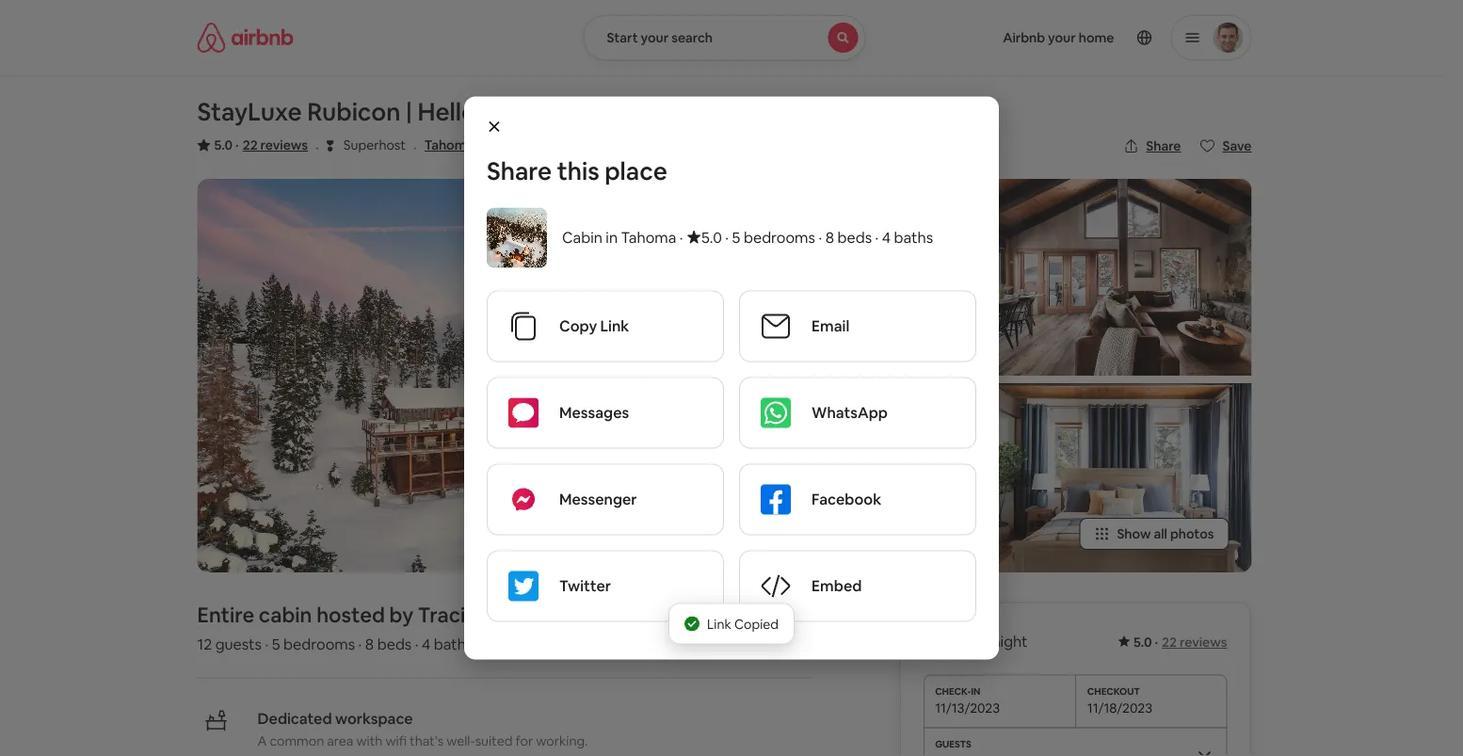 Task type: locate. For each thing, give the bounding box(es) containing it.
baths
[[895, 228, 934, 247], [434, 634, 473, 654]]

0 horizontal spatial 5
[[272, 634, 280, 654]]

link right success image
[[707, 616, 732, 633]]

bedrooms right ★5.0
[[744, 228, 816, 247]]

that's
[[410, 733, 444, 750]]

messenger
[[560, 490, 637, 509]]

22 for 22 reviews button to the left
[[243, 137, 258, 154]]

workspace
[[335, 709, 413, 728]]

share left the save button
[[1147, 138, 1182, 154]]

1 vertical spatial beds
[[377, 634, 412, 654]]

0 horizontal spatial bedrooms
[[284, 634, 355, 654]]

link right copy
[[601, 317, 630, 336]]

share
[[1147, 138, 1182, 154], [487, 155, 552, 187]]

0 horizontal spatial 8
[[365, 634, 374, 654]]

embed
[[812, 576, 862, 596]]

link copied
[[707, 616, 779, 633]]

cabin
[[259, 601, 312, 628]]

1 horizontal spatial 4
[[882, 228, 891, 247]]

twitter link
[[488, 552, 723, 621]]

a
[[258, 733, 267, 750]]

facebook
[[812, 490, 882, 509]]

5 right ★5.0
[[732, 228, 741, 247]]

5.0 up 11/18/2023
[[1134, 634, 1153, 651]]

beds down by
[[377, 634, 412, 654]]

share button
[[1116, 130, 1189, 162]]

1 horizontal spatial escape to our lavish mountain cabin in lake tahoe and wake up to the serenity of a sunrise overlooking the pristine waters of the lake. image
[[732, 179, 989, 376]]

0 vertical spatial beds
[[838, 228, 872, 247]]

bedrooms inside the share dialog
[[744, 228, 816, 247]]

by
[[390, 601, 414, 628]]

1 horizontal spatial link
[[707, 616, 732, 633]]

area
[[327, 733, 354, 750]]

22 for 22 reviews button to the bottom
[[1162, 634, 1177, 651]]

link
[[601, 317, 630, 336], [707, 616, 732, 633]]

1 vertical spatial 8
[[365, 634, 374, 654]]

2 escape to our lavish mountain cabin in lake tahoe and wake up to the serenity of a sunrise overlooking the pristine waters of the lake. image from the left
[[732, 179, 989, 376]]

share inside button
[[1147, 138, 1182, 154]]

california,
[[480, 137, 543, 154]]

bedrooms
[[744, 228, 816, 247], [284, 634, 355, 654]]

tahoma, california, united states button
[[425, 134, 630, 156]]

escape to our lavish mountain cabin in lake tahoe and wake up to the serenity of a sunrise overlooking the pristine waters of the lake. image
[[197, 179, 725, 573], [732, 179, 989, 376]]

show
[[1118, 525, 1152, 542]]

0 vertical spatial baths
[[895, 228, 934, 247]]

entire
[[197, 601, 255, 628]]

beds up email link
[[838, 228, 872, 247]]

0 horizontal spatial reviews
[[261, 137, 308, 154]]

·
[[236, 137, 239, 154], [316, 137, 319, 156], [414, 137, 417, 156], [680, 228, 683, 247], [726, 228, 729, 247], [819, 228, 822, 247], [876, 228, 879, 247], [1155, 634, 1159, 651], [265, 634, 269, 654], [358, 634, 362, 654], [415, 634, 419, 654]]

traci
[[418, 601, 466, 628]]

place
[[605, 155, 668, 187]]

embed button
[[740, 552, 976, 621]]

cozy up with loved ones in our luxurious living room, complete with comfortable sofas, a warm fireplace, and board games - the perfect spot for laughter, conversation, and relaxation in our modern, yet rustic mountain cabin. image
[[996, 179, 1252, 376]]

1 horizontal spatial 5
[[732, 228, 741, 247]]

beds
[[838, 228, 872, 247], [377, 634, 412, 654]]

8 down hosted
[[365, 634, 374, 654]]

󰀃
[[327, 136, 334, 154]]

whatsapp link
[[740, 378, 976, 448]]

1 vertical spatial 4
[[422, 634, 431, 654]]

this
[[557, 155, 600, 187]]

1 vertical spatial baths
[[434, 634, 473, 654]]

0 vertical spatial 8
[[826, 228, 835, 247]]

0 horizontal spatial escape to our lavish mountain cabin in lake tahoe and wake up to the serenity of a sunrise overlooking the pristine waters of the lake. image
[[197, 179, 725, 573]]

1 horizontal spatial baths
[[895, 228, 934, 247]]

5.0 · 22 reviews down stayluxe
[[214, 137, 308, 154]]

11/13/2023
[[936, 699, 1001, 716]]

1 vertical spatial link
[[707, 616, 732, 633]]

4 up email link
[[882, 228, 891, 247]]

0 horizontal spatial 5.0 · 22 reviews
[[214, 137, 308, 154]]

8 up email
[[826, 228, 835, 247]]

0 horizontal spatial link
[[601, 317, 630, 336]]

1 vertical spatial 5.0
[[1134, 634, 1153, 651]]

5.0 · 22 reviews
[[214, 137, 308, 154], [1134, 634, 1228, 651]]

show all photos
[[1118, 525, 1215, 542]]

your
[[641, 29, 669, 46]]

0 vertical spatial 5
[[732, 228, 741, 247]]

guests
[[215, 634, 262, 654]]

0 horizontal spatial 4
[[422, 634, 431, 654]]

heller
[[418, 96, 485, 128]]

1 vertical spatial 22
[[1162, 634, 1177, 651]]

traci and benjamin is a superhost. learn more about traci and benjamin. image
[[760, 603, 813, 655], [760, 603, 813, 655]]

beds inside entire cabin hosted by traci and benjamin 12 guests · 5 bedrooms · 8 beds · 4 baths
[[377, 634, 412, 654]]

gather around the table for a feast with a view! enjoy the beauty of lake tahoe while savoring every bite in our modern rustic dining area. image
[[732, 383, 989, 573]]

1 vertical spatial 5.0 · 22 reviews
[[1134, 634, 1228, 651]]

0 vertical spatial link
[[601, 317, 630, 336]]

8
[[826, 228, 835, 247], [365, 634, 374, 654]]

4
[[882, 228, 891, 247], [422, 634, 431, 654]]

in
[[606, 228, 618, 247]]

0 horizontal spatial share
[[487, 155, 552, 187]]

1 horizontal spatial 22 reviews button
[[1162, 634, 1228, 651]]

rubicon
[[307, 96, 401, 128]]

link inside button
[[601, 317, 630, 336]]

email link
[[740, 292, 976, 361]]

5.0 down stayluxe
[[214, 137, 233, 154]]

1 horizontal spatial reviews
[[1180, 634, 1228, 651]]

hosted
[[317, 601, 385, 628]]

0 horizontal spatial beds
[[377, 634, 412, 654]]

1 horizontal spatial bedrooms
[[744, 228, 816, 247]]

22 reviews button
[[243, 136, 308, 154], [1162, 634, 1228, 651]]

0 horizontal spatial baths
[[434, 634, 473, 654]]

beds inside the share dialog
[[838, 228, 872, 247]]

8 inside entire cabin hosted by traci and benjamin 12 guests · 5 bedrooms · 8 beds · 4 baths
[[365, 634, 374, 654]]

1 horizontal spatial 22
[[1162, 634, 1177, 651]]

profile element
[[889, 0, 1252, 75]]

with
[[356, 733, 383, 750]]

5.0
[[214, 137, 233, 154], [1134, 634, 1153, 651]]

0 vertical spatial 22
[[243, 137, 258, 154]]

1 vertical spatial 22 reviews button
[[1162, 634, 1228, 651]]

5.0 · 22 reviews up 11/18/2023
[[1134, 634, 1228, 651]]

tahoma,
[[425, 137, 477, 154]]

5
[[732, 228, 741, 247], [272, 634, 280, 654]]

link copied group
[[669, 603, 795, 645]]

share inside dialog
[[487, 155, 552, 187]]

0 vertical spatial 5.0
[[214, 137, 233, 154]]

1 vertical spatial 5
[[272, 634, 280, 654]]

messenger link
[[488, 465, 723, 535]]

suited
[[475, 733, 513, 750]]

1 vertical spatial bedrooms
[[284, 634, 355, 654]]

4 down traci
[[422, 634, 431, 654]]

1 horizontal spatial 8
[[826, 228, 835, 247]]

0 vertical spatial reviews
[[261, 137, 308, 154]]

0 vertical spatial bedrooms
[[744, 228, 816, 247]]

share down the 'california,'
[[487, 155, 552, 187]]

1 horizontal spatial beds
[[838, 228, 872, 247]]

messages
[[560, 403, 629, 422]]

1 horizontal spatial share
[[1147, 138, 1182, 154]]

bedrooms down hosted
[[284, 634, 355, 654]]

stayluxe
[[197, 96, 302, 128]]

5 down cabin
[[272, 634, 280, 654]]

1 horizontal spatial 5.0 · 22 reviews
[[1134, 634, 1228, 651]]

and benjamin
[[470, 601, 605, 628]]

22
[[243, 137, 258, 154], [1162, 634, 1177, 651]]

0 vertical spatial 4
[[882, 228, 891, 247]]

1 vertical spatial reviews
[[1180, 634, 1228, 651]]

0 vertical spatial 22 reviews button
[[243, 136, 308, 154]]

8 inside the share dialog
[[826, 228, 835, 247]]

4 inside the share dialog
[[882, 228, 891, 247]]

reviews
[[261, 137, 308, 154], [1180, 634, 1228, 651]]

0 horizontal spatial 22
[[243, 137, 258, 154]]

copy
[[560, 317, 597, 336]]

save
[[1223, 138, 1252, 154]]

twitter
[[560, 576, 611, 596]]

baths inside the share dialog
[[895, 228, 934, 247]]



Task type: vqa. For each thing, say whether or not it's contained in the screenshot.
Hosting resources
no



Task type: describe. For each thing, give the bounding box(es) containing it.
facebook link
[[740, 465, 976, 535]]

escape to your own mountain oasis with stunning lake views, where luxury meets nature in a perfectly curated bedroom complete with plush linens, cozy pillows, beautiful curtains, a charming chair, and a touch of greenery to awaken your senses. image
[[996, 383, 1252, 573]]

5 inside the share dialog
[[732, 228, 741, 247]]

cabin in tahoma · ★5.0 · 5 bedrooms · 8 beds · 4 baths
[[562, 228, 934, 247]]

for
[[516, 733, 533, 750]]

superhost
[[344, 137, 406, 154]]

success image
[[685, 617, 700, 632]]

Start your search search field
[[584, 15, 866, 60]]

cabin
[[562, 228, 603, 247]]

wifi
[[386, 733, 407, 750]]

· tahoma, california, united states
[[414, 137, 630, 156]]

dedicated
[[258, 709, 332, 728]]

link inside group
[[707, 616, 732, 633]]

0 horizontal spatial 22 reviews button
[[243, 136, 308, 154]]

share for share this place
[[487, 155, 552, 187]]

★5.0
[[687, 228, 722, 247]]

· inside · tahoma, california, united states
[[414, 137, 417, 156]]

all
[[1154, 525, 1168, 542]]

common
[[270, 733, 324, 750]]

1 escape to our lavish mountain cabin in lake tahoe and wake up to the serenity of a sunrise overlooking the pristine waters of the lake. image from the left
[[197, 179, 725, 573]]

1 horizontal spatial 5.0
[[1134, 634, 1153, 651]]

reviews for 22 reviews button to the left
[[261, 137, 308, 154]]

night
[[992, 632, 1028, 651]]

well-
[[447, 733, 475, 750]]

start your search
[[607, 29, 713, 46]]

baths inside entire cabin hosted by traci and benjamin 12 guests · 5 bedrooms · 8 beds · 4 baths
[[434, 634, 473, 654]]

copy link
[[560, 317, 630, 336]]

share for share
[[1147, 138, 1182, 154]]

stayluxe rubicon | heller haus
[[197, 96, 548, 128]]

show all photos button
[[1080, 518, 1230, 550]]

save button
[[1193, 130, 1260, 162]]

reviews for 22 reviews button to the bottom
[[1180, 634, 1228, 651]]

12
[[197, 634, 212, 654]]

messages link
[[488, 378, 723, 448]]

whatsapp
[[812, 403, 888, 422]]

united
[[546, 137, 588, 154]]

tahoma
[[621, 228, 677, 247]]

|
[[406, 96, 413, 128]]

copied
[[735, 616, 779, 633]]

0 horizontal spatial 5.0
[[214, 137, 233, 154]]

dedicated workspace a common area with wifi that's well-suited for working.
[[258, 709, 588, 750]]

start
[[607, 29, 638, 46]]

0 vertical spatial 5.0 · 22 reviews
[[214, 137, 308, 154]]

haus
[[491, 96, 548, 128]]

search
[[672, 29, 713, 46]]

states
[[591, 137, 630, 154]]

working.
[[536, 733, 588, 750]]

copy link button
[[488, 292, 723, 361]]

5 inside entire cabin hosted by traci and benjamin 12 guests · 5 bedrooms · 8 beds · 4 baths
[[272, 634, 280, 654]]

11/18/2023
[[1088, 699, 1153, 716]]

share dialog
[[464, 97, 999, 660]]

email
[[812, 317, 850, 336]]

entire cabin hosted by traci and benjamin 12 guests · 5 bedrooms · 8 beds · 4 baths
[[197, 601, 605, 654]]

photos
[[1171, 525, 1215, 542]]

start your search button
[[584, 15, 866, 60]]

bedrooms inside entire cabin hosted by traci and benjamin 12 guests · 5 bedrooms · 8 beds · 4 baths
[[284, 634, 355, 654]]

4 inside entire cabin hosted by traci and benjamin 12 guests · 5 bedrooms · 8 beds · 4 baths
[[422, 634, 431, 654]]

share this place
[[487, 155, 668, 187]]



